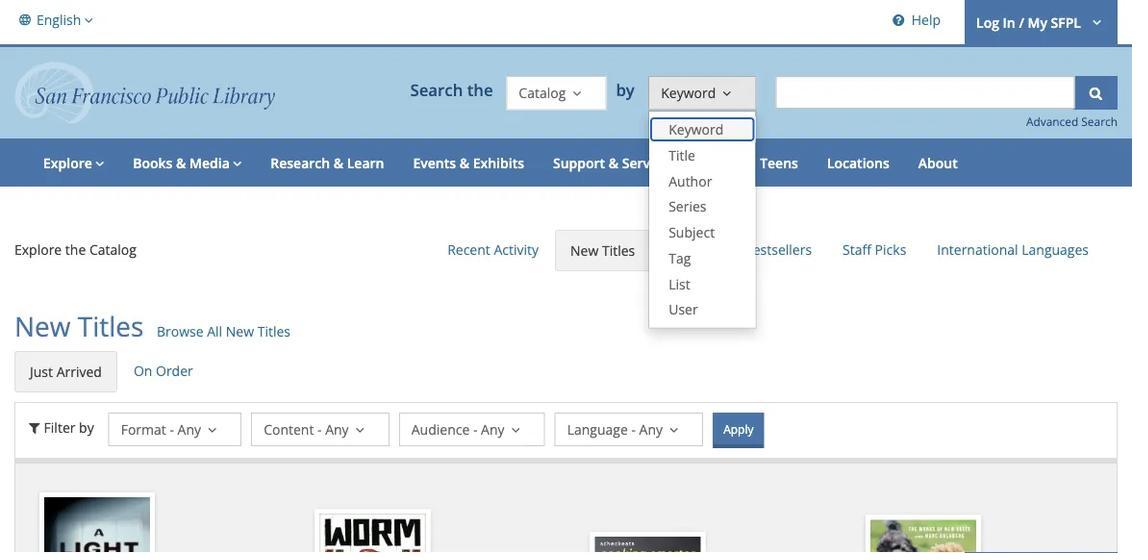 Task type: vqa. For each thing, say whether or not it's contained in the screenshot.
SFPL_PaulaH
no



Task type: locate. For each thing, give the bounding box(es) containing it.
list
[[669, 275, 691, 293]]

help link
[[885, 0, 946, 44]]

- inside dropdown button
[[632, 420, 636, 438]]

locations link
[[813, 139, 904, 187]]

0 vertical spatial the
[[467, 79, 493, 101]]

2 - from the left
[[318, 420, 322, 438]]

arrow image left research
[[230, 154, 242, 172]]

any right audience
[[481, 420, 505, 438]]

explore down explore link
[[14, 240, 62, 258]]

0 horizontal spatial titles
[[78, 308, 144, 345]]

any for language - any
[[639, 420, 663, 438]]

arrow image
[[1085, 12, 1107, 30], [92, 154, 104, 172], [230, 154, 242, 172]]

explore for explore
[[43, 154, 92, 172]]

catalog
[[519, 83, 566, 102], [89, 240, 136, 258]]

books & media
[[133, 154, 230, 172]]

by right filter
[[79, 418, 94, 436]]

filter by
[[44, 418, 94, 436]]

any inside language - any dropdown button
[[639, 420, 663, 438]]

2 any from the left
[[325, 420, 349, 438]]

arrow image inside 'books & media' link
[[230, 154, 242, 172]]

- right language
[[632, 420, 636, 438]]

& right 'books'
[[176, 154, 186, 172]]

new titles up arrived at the bottom left of page
[[14, 308, 144, 345]]

audience - any
[[412, 420, 505, 438]]

1 horizontal spatial the
[[467, 79, 493, 101]]

browse
[[157, 322, 204, 341]]

log in / my sfpl
[[977, 13, 1081, 32]]

2 horizontal spatial arrow image
[[1085, 12, 1107, 30]]

arrow image
[[81, 10, 93, 30]]

4 - from the left
[[632, 420, 636, 438]]

by
[[616, 79, 639, 101], [79, 418, 94, 436]]

format
[[121, 420, 166, 438]]

filter image
[[25, 418, 44, 436]]

new
[[571, 242, 599, 260], [14, 308, 71, 345], [226, 322, 254, 341]]

keyword title author series subject tag list user
[[669, 120, 724, 319]]

0 horizontal spatial search
[[410, 79, 463, 101]]

4 & from the left
[[609, 154, 619, 172]]

advanced search link
[[1027, 114, 1118, 129]]

-
[[170, 420, 174, 438], [318, 420, 322, 438], [473, 420, 478, 438], [632, 420, 636, 438]]

by right catalog dropdown button
[[616, 79, 639, 101]]

my
[[1028, 13, 1048, 32]]

picks
[[875, 241, 907, 259]]

kids
[[704, 154, 731, 172]]

1 vertical spatial catalog
[[89, 240, 136, 258]]

& for books
[[176, 154, 186, 172]]

the up events & exhibits
[[467, 79, 493, 101]]

any for format - any
[[178, 420, 201, 438]]

3 any from the left
[[481, 420, 505, 438]]

subject link
[[650, 220, 756, 246]]

exhibits
[[473, 154, 524, 172]]

just arrived
[[30, 363, 102, 381]]

1 vertical spatial new titles
[[14, 308, 144, 345]]

apply
[[724, 421, 754, 437]]

& right support on the top of page
[[609, 154, 619, 172]]

- right audience
[[473, 420, 478, 438]]

1 horizontal spatial by
[[616, 79, 639, 101]]

search down search image
[[1082, 114, 1118, 129]]

0 horizontal spatial arrow image
[[92, 154, 104, 172]]

format - any
[[121, 420, 201, 438]]

1 horizontal spatial arrow image
[[230, 154, 242, 172]]

0 vertical spatial explore
[[43, 154, 92, 172]]

the down explore link
[[65, 240, 86, 258]]

0 vertical spatial keyword
[[661, 83, 716, 102]]

- right format
[[170, 420, 174, 438]]

keyword up title link
[[669, 120, 724, 138]]

explore left 'books'
[[43, 154, 92, 172]]

support & services
[[553, 154, 675, 172]]

new right all
[[226, 322, 254, 341]]

0 horizontal spatial the
[[65, 240, 86, 258]]

1 horizontal spatial catalog
[[519, 83, 566, 102]]

language
[[567, 420, 628, 438]]

new up the just
[[14, 308, 71, 345]]

order
[[156, 362, 193, 380]]

tag link
[[650, 246, 756, 271]]

&
[[176, 154, 186, 172], [334, 154, 344, 172], [460, 154, 470, 172], [609, 154, 619, 172]]

services
[[622, 154, 675, 172]]

0 vertical spatial catalog
[[519, 83, 566, 102]]

user
[[669, 300, 698, 319]]

the
[[467, 79, 493, 101], [65, 240, 86, 258]]

in
[[1003, 13, 1016, 32]]

format - any button
[[108, 413, 242, 447]]

any inside audience - any dropdown button
[[481, 420, 505, 438]]

4 any from the left
[[639, 420, 663, 438]]

1 any from the left
[[178, 420, 201, 438]]

explore
[[43, 154, 92, 172], [14, 240, 62, 258]]

0 horizontal spatial by
[[79, 418, 94, 436]]

arrow image inside log in / my sfpl link
[[1085, 12, 1107, 30]]

3 & from the left
[[460, 154, 470, 172]]

catalog down explore link
[[89, 240, 136, 258]]

the for explore
[[65, 240, 86, 258]]

1 vertical spatial explore
[[14, 240, 62, 258]]

1 vertical spatial keyword
[[669, 120, 724, 138]]

catalog button
[[506, 76, 607, 110]]

arrow image left 'books'
[[92, 154, 104, 172]]

1 horizontal spatial search
[[1082, 114, 1118, 129]]

2 & from the left
[[334, 154, 344, 172]]

bestsellers
[[744, 241, 812, 259]]

- for content
[[318, 420, 322, 438]]

sfpl
[[1051, 13, 1081, 32]]

- for audience
[[473, 420, 478, 438]]

browse all new titles link
[[157, 322, 291, 342]]

catalog up support on the top of page
[[519, 83, 566, 102]]

3 - from the left
[[473, 420, 478, 438]]

titles right all
[[258, 322, 291, 341]]

keyword up keyword link at the top
[[661, 83, 716, 102]]

recent activity
[[448, 241, 539, 259]]

1 horizontal spatial new
[[226, 322, 254, 341]]

0 horizontal spatial catalog
[[89, 240, 136, 258]]

arrow image inside explore link
[[92, 154, 104, 172]]

new right activity
[[571, 242, 599, 260]]

& left learn
[[334, 154, 344, 172]]

any right format
[[178, 420, 201, 438]]

- for language
[[632, 420, 636, 438]]

locations
[[827, 154, 890, 172]]

a light in the dark image
[[44, 497, 150, 553]]

international
[[938, 241, 1019, 259]]

content
[[264, 420, 314, 438]]

- right content
[[318, 420, 322, 438]]

any inside content - any dropdown button
[[325, 420, 349, 438]]

new titles left the tag
[[571, 242, 635, 260]]

titles up on
[[78, 308, 144, 345]]

keyword inside dropdown button
[[661, 83, 716, 102]]

arrow image right the sfpl
[[1085, 12, 1107, 30]]

titles left the tag
[[602, 242, 635, 260]]

keyword button
[[649, 76, 757, 110]]

on order
[[134, 362, 193, 380]]

english link
[[14, 0, 98, 39]]

titles
[[602, 242, 635, 260], [78, 308, 144, 345], [258, 322, 291, 341]]

1 vertical spatial the
[[65, 240, 86, 258]]

None search field
[[776, 76, 1075, 109]]

- inside 'dropdown button'
[[170, 420, 174, 438]]

any right content
[[325, 420, 349, 438]]

any right language
[[639, 420, 663, 438]]

1 - from the left
[[170, 420, 174, 438]]

0 horizontal spatial new
[[14, 308, 71, 345]]

search up the events
[[410, 79, 463, 101]]

search
[[410, 79, 463, 101], [1082, 114, 1118, 129]]

1 horizontal spatial titles
[[258, 322, 291, 341]]

any for content - any
[[325, 420, 349, 438]]

1 & from the left
[[176, 154, 186, 172]]

1 horizontal spatial new titles
[[571, 242, 635, 260]]

1 vertical spatial by
[[79, 418, 94, 436]]

0 vertical spatial new titles
[[571, 242, 635, 260]]

explore for explore the catalog
[[14, 240, 62, 258]]

any inside format - any 'dropdown button'
[[178, 420, 201, 438]]

& right the events
[[460, 154, 470, 172]]



Task type: describe. For each thing, give the bounding box(es) containing it.
user link
[[650, 297, 756, 323]]

1 vertical spatial search
[[1082, 114, 1118, 129]]

title
[[669, 146, 696, 164]]

advanced
[[1027, 114, 1079, 129]]

research & learn
[[271, 154, 384, 172]]

teens
[[760, 154, 799, 172]]

author link
[[650, 168, 756, 194]]

recent activity link
[[433, 230, 553, 270]]

just arrived link
[[14, 351, 117, 392]]

help
[[912, 10, 941, 28]]

research & learn link
[[256, 139, 399, 187]]

events & exhibits link
[[399, 139, 539, 187]]

the joy of playing with your dog image
[[871, 520, 976, 553]]

arrow image for books & media
[[230, 154, 242, 172]]

log
[[977, 13, 1000, 32]]

languages
[[1022, 241, 1089, 259]]

media
[[190, 154, 230, 172]]

on
[[134, 362, 152, 380]]

learn
[[347, 154, 384, 172]]

2 horizontal spatial titles
[[602, 242, 635, 260]]

2 horizontal spatial new
[[571, 242, 599, 260]]

0 horizontal spatial new titles
[[14, 308, 144, 345]]

keyword for keyword
[[661, 83, 716, 102]]

new titles link
[[555, 230, 651, 271]]

subject
[[669, 223, 715, 241]]

any for audience - any
[[481, 420, 505, 438]]

awards link
[[653, 230, 728, 270]]

title link
[[650, 142, 756, 168]]

series link
[[650, 194, 756, 220]]

all
[[207, 322, 222, 341]]

series
[[669, 197, 707, 216]]

& for events
[[460, 154, 470, 172]]

arrived
[[56, 363, 102, 381]]

awards
[[667, 241, 714, 259]]

- for format
[[170, 420, 174, 438]]

browse all new titles
[[157, 322, 291, 341]]

apply button
[[713, 413, 764, 448]]

san francisco public library image
[[14, 62, 275, 124]]

research
[[271, 154, 330, 172]]

bestsellers link
[[730, 230, 827, 270]]

the for search
[[467, 79, 493, 101]]

0 vertical spatial search
[[410, 79, 463, 101]]

books & media link
[[119, 139, 256, 187]]

author
[[669, 172, 712, 190]]

staff picks link
[[829, 230, 921, 270]]

tag
[[669, 249, 691, 267]]

& for research
[[334, 154, 344, 172]]

filter
[[44, 418, 75, 436]]

help circled image
[[890, 10, 908, 28]]

explore link
[[29, 139, 119, 187]]

books
[[133, 154, 173, 172]]

language - any
[[567, 420, 663, 438]]

keyword for keyword title author series subject tag list user
[[669, 120, 724, 138]]

log in / my sfpl link
[[965, 0, 1118, 44]]

events
[[413, 154, 456, 172]]

worm image
[[320, 514, 426, 553]]

search the
[[410, 79, 493, 101]]

content - any button
[[251, 413, 389, 447]]

english
[[37, 10, 81, 28]]

kids link
[[690, 139, 746, 187]]

audience - any button
[[399, 413, 545, 447]]

recent
[[448, 241, 491, 259]]

events & exhibits
[[413, 154, 524, 172]]

staff picks
[[843, 241, 907, 259]]

keyword link
[[650, 117, 756, 142]]

search image
[[1087, 83, 1106, 102]]

content - any
[[264, 420, 349, 438]]

language - any button
[[555, 413, 704, 447]]

explore the catalog
[[14, 240, 136, 258]]

international languages
[[938, 241, 1089, 259]]

teens link
[[746, 139, 813, 187]]

arrow image for log in / my sfpl
[[1085, 12, 1107, 30]]

advanced search
[[1027, 114, 1118, 129]]

international languages link
[[923, 230, 1104, 270]]

catalog inside dropdown button
[[519, 83, 566, 102]]

/
[[1019, 13, 1025, 32]]

support
[[553, 154, 605, 172]]

about
[[919, 154, 958, 172]]

list link
[[650, 271, 756, 297]]

on order link
[[119, 351, 208, 391]]

about link
[[904, 139, 973, 187]]

support & services link
[[539, 139, 690, 187]]

audience
[[412, 420, 470, 438]]

just
[[30, 363, 53, 381]]

staff
[[843, 241, 872, 259]]

arrow image for explore
[[92, 154, 104, 172]]

cooking smarter image
[[595, 537, 701, 553]]

activity
[[494, 241, 539, 259]]

& for support
[[609, 154, 619, 172]]

0 vertical spatial by
[[616, 79, 639, 101]]



